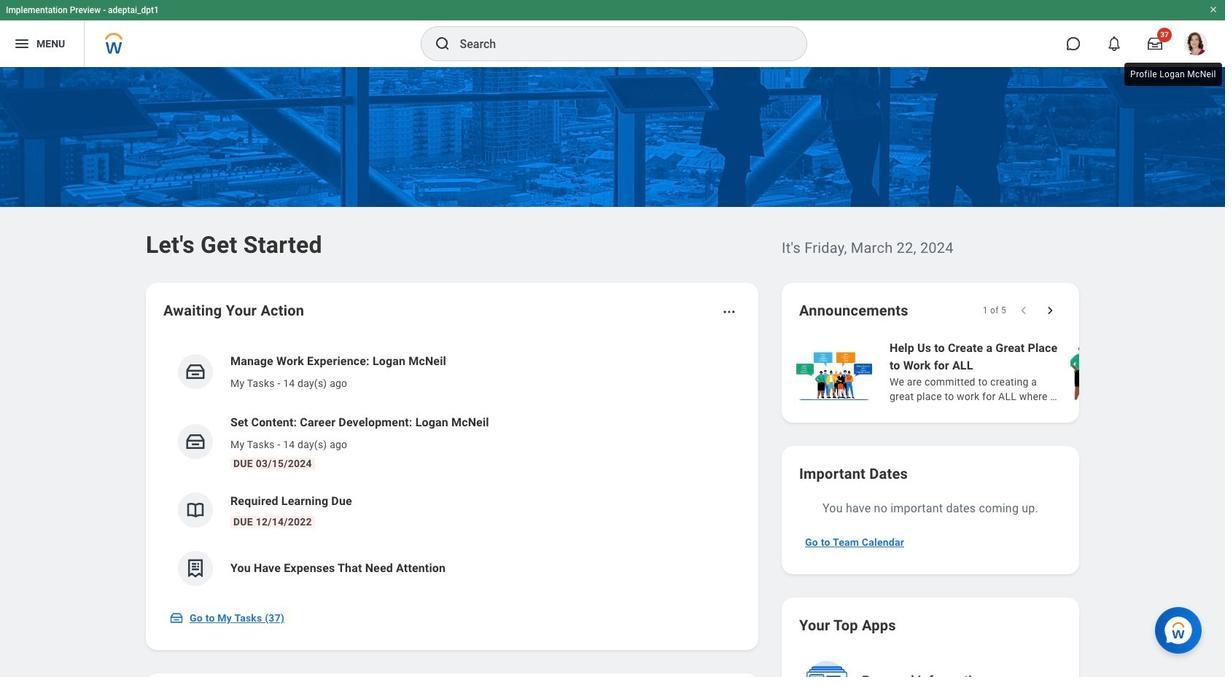 Task type: vqa. For each thing, say whether or not it's contained in the screenshot.
list to the left
yes



Task type: locate. For each thing, give the bounding box(es) containing it.
0 horizontal spatial inbox image
[[169, 611, 184, 626]]

inbox image
[[185, 431, 206, 453]]

1 vertical spatial inbox image
[[169, 611, 184, 626]]

profile logan mcneil image
[[1185, 32, 1208, 58]]

list
[[794, 338, 1225, 406], [163, 341, 741, 598]]

0 horizontal spatial list
[[163, 341, 741, 598]]

tooltip
[[1122, 60, 1225, 89]]

book open image
[[185, 500, 206, 522]]

banner
[[0, 0, 1225, 67]]

0 vertical spatial inbox image
[[185, 361, 206, 383]]

main content
[[0, 67, 1225, 678]]

inbox image
[[185, 361, 206, 383], [169, 611, 184, 626]]

1 horizontal spatial inbox image
[[185, 361, 206, 383]]

notifications large image
[[1107, 36, 1122, 51]]

close environment banner image
[[1209, 5, 1218, 14]]

status
[[983, 305, 1007, 317]]



Task type: describe. For each thing, give the bounding box(es) containing it.
Search Workday  search field
[[460, 28, 776, 60]]

dashboard expenses image
[[185, 558, 206, 580]]

search image
[[434, 35, 451, 53]]

inbox image inside list
[[185, 361, 206, 383]]

1 horizontal spatial list
[[794, 338, 1225, 406]]

chevron right small image
[[1043, 303, 1058, 318]]

chevron left small image
[[1017, 303, 1031, 318]]

justify image
[[13, 35, 31, 53]]

related actions image
[[722, 305, 737, 319]]

inbox large image
[[1148, 36, 1163, 51]]



